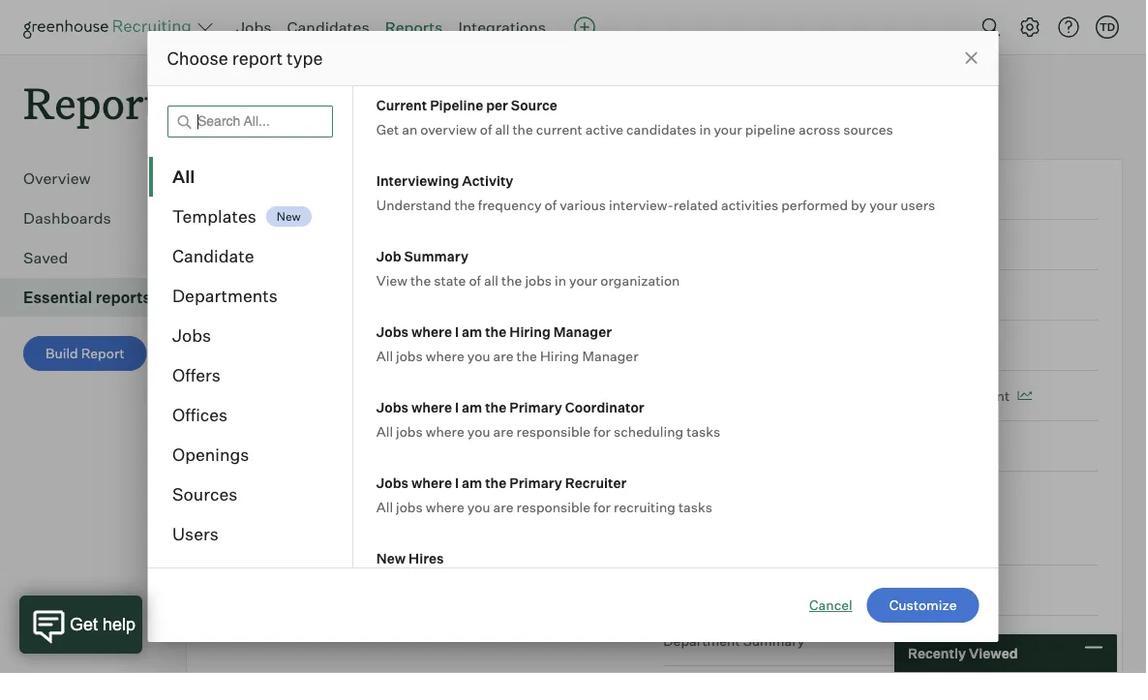 Task type: describe. For each thing, give the bounding box(es) containing it.
goals
[[539, 213, 574, 230]]

understand inside understand goal and attainment metrics see how individuals are defining and accomplishing goals for their own personal and team development
[[211, 185, 300, 204]]

users
[[172, 523, 218, 545]]

build report button
[[23, 336, 147, 371]]

primary for recruiter
[[509, 474, 562, 491]]

1 vertical spatial manager
[[582, 347, 638, 364]]

time to approve offer goal attainment link
[[664, 421, 1098, 472]]

choose
[[167, 47, 228, 69]]

new hires
[[376, 550, 444, 567]]

candidates link
[[287, 17, 370, 37]]

i for jobs where i am the primary recruiter
[[455, 474, 459, 491]]

in inside current pipeline per source get an overview of all the current active candidates in your pipeline across sources
[[699, 121, 711, 138]]

progress
[[283, 558, 340, 575]]

integrations link
[[458, 17, 546, 37]]

jobs where i am the hiring manager all jobs where you are the hiring manager
[[376, 323, 638, 364]]

customize button
[[867, 588, 980, 623]]

all inside current pipeline per source get an overview of all the current active candidates in your pipeline across sources
[[495, 121, 509, 138]]

on
[[249, 530, 267, 550]]

are for jobs where i am the primary recruiter
[[493, 498, 513, 515]]

hires
[[408, 550, 444, 567]]

report
[[232, 47, 283, 69]]

time to submit scorecards goal attainment link
[[664, 270, 1098, 321]]

current inside current pipeline per source get an overview of all the current active candidates in your pipeline across sources
[[376, 96, 427, 113]]

state
[[434, 272, 466, 289]]

see
[[211, 213, 235, 230]]

submit
[[715, 286, 761, 303]]

get
[[376, 121, 399, 138]]

interviewing
[[376, 172, 459, 189]]

i for jobs where i am the primary coordinator
[[455, 398, 459, 415]]

departments
[[172, 285, 277, 306]]

recruiting
[[613, 498, 675, 515]]

stay
[[211, 530, 245, 550]]

of inside interviewing activity understand the frequency of various interview-related activities performed by your users
[[544, 196, 556, 213]]

performed
[[781, 196, 848, 213]]

the inside current pipeline per source get an overview of all the current active candidates in your pipeline across sources
[[512, 121, 533, 138]]

am for coordinator
[[461, 398, 482, 415]]

metrics
[[462, 185, 519, 204]]

current inside stay on top of current recruiting activity access the progress of your company's current hiring process
[[461, 558, 508, 575]]

primary for coordinator
[[509, 398, 562, 415]]

goal inside understand goal and attainment metrics see how individuals are defining and accomplishing goals for their own personal and team development
[[304, 185, 338, 204]]

the inside jobs where i am the primary recruiter all jobs where you are responsible for recruiting tasks
[[485, 474, 506, 491]]

offers
[[172, 365, 220, 386]]

frequency
[[478, 196, 541, 213]]

essential
[[23, 288, 92, 307]]

active
[[585, 121, 623, 138]]

their
[[211, 237, 241, 254]]

accomplishing
[[444, 213, 537, 230]]

summary for department
[[743, 632, 805, 649]]

i for jobs where i am the hiring manager
[[455, 323, 459, 340]]

scheduling
[[613, 423, 683, 440]]

saved
[[23, 248, 68, 267]]

overview
[[420, 121, 477, 138]]

icon chart image for time to schedule available candidate goal attainment
[[1018, 391, 1032, 401]]

openings
[[172, 444, 249, 465]]

stay on top of current recruiting activity access the progress of your company's current hiring process
[[211, 530, 601, 575]]

jobs link
[[236, 17, 272, 37]]

recently
[[908, 645, 966, 662]]

various
[[559, 196, 606, 213]]

over
[[767, 186, 797, 203]]

to for submit
[[699, 286, 712, 303]]

personal
[[273, 237, 328, 254]]

you for recruiter
[[467, 498, 490, 515]]

time right over
[[800, 186, 833, 203]]

viewed
[[969, 645, 1018, 662]]

cancel
[[810, 597, 853, 613]]

recently viewed
[[908, 645, 1018, 662]]

pipeline
[[745, 121, 795, 138]]

1 horizontal spatial reports
[[385, 17, 443, 37]]

integrations
[[458, 17, 546, 37]]

0 vertical spatial manager
[[553, 323, 612, 340]]

defining
[[362, 213, 414, 230]]

department summary
[[664, 632, 805, 649]]

0 vertical spatial and
[[341, 185, 370, 204]]

goals
[[728, 186, 764, 203]]

understand goal and attainment metrics see how individuals are defining and accomplishing goals for their own personal and team development
[[211, 185, 594, 254]]

job summary view the state of all the jobs in your organization
[[376, 247, 680, 289]]

build report
[[46, 345, 125, 362]]

your inside stay on top of current recruiting activity access the progress of your company's current hiring process
[[358, 558, 386, 575]]

new for new
[[276, 209, 300, 224]]

an
[[402, 121, 417, 138]]

1 vertical spatial hiring
[[540, 347, 579, 364]]

report
[[81, 345, 125, 362]]

you for manager
[[467, 347, 490, 364]]

for for jobs where i am the primary coordinator
[[593, 423, 611, 440]]

schedule
[[715, 387, 774, 404]]

understand inside interviewing activity understand the frequency of various interview-related activities performed by your users
[[376, 196, 451, 213]]

of right progress
[[343, 558, 355, 575]]

approve
[[715, 437, 769, 454]]

the inside interviewing activity understand the frequency of various interview-related activities performed by your users
[[454, 196, 475, 213]]

attainment inside understand goal and attainment metrics see how individuals are defining and accomplishing goals for their own personal and team development
[[373, 185, 459, 204]]

own
[[243, 237, 270, 254]]

jobs for jobs where i am the hiring manager
[[396, 347, 422, 364]]

are for jobs where i am the hiring manager
[[493, 347, 513, 364]]

the inside jobs where i am the primary coordinator all jobs where you are responsible for scheduling tasks
[[485, 398, 506, 415]]

individual
[[664, 186, 726, 203]]

company's
[[389, 558, 458, 575]]

reports link
[[385, 17, 443, 37]]

configure image
[[1019, 15, 1042, 39]]

cancel link
[[810, 596, 853, 615]]

to for schedule
[[699, 387, 712, 404]]

activity inside stay on top of current recruiting activity access the progress of your company's current hiring process
[[460, 530, 519, 550]]

per
[[486, 96, 508, 113]]

overview
[[23, 169, 91, 188]]

0 horizontal spatial reports
[[23, 74, 180, 131]]

dashboards link
[[23, 206, 170, 230]]

td button
[[1092, 12, 1123, 43]]

jobs for jobs where i am the hiring manager
[[376, 323, 408, 340]]

time to submit scorecards goal attainment
[[664, 286, 943, 303]]

time to schedule available candidate goal attainment
[[664, 387, 1010, 404]]

all for jobs where i am the primary recruiter all jobs where you are responsible for recruiting tasks
[[376, 498, 393, 515]]

td
[[1100, 20, 1116, 33]]

department
[[664, 632, 740, 649]]

development
[[393, 237, 476, 254]]

top
[[271, 530, 296, 550]]

are for jobs where i am the primary coordinator
[[493, 423, 513, 440]]



Task type: vqa. For each thing, say whether or not it's contained in the screenshot.


Task type: locate. For each thing, give the bounding box(es) containing it.
understand
[[211, 185, 300, 204], [376, 196, 451, 213]]

icon chart image
[[841, 190, 856, 199], [1018, 391, 1032, 401]]

overview link
[[23, 167, 170, 190]]

1 vertical spatial current
[[461, 558, 508, 575]]

1 vertical spatial tasks
[[678, 498, 712, 515]]

0 horizontal spatial current
[[317, 530, 375, 550]]

job
[[376, 247, 401, 264]]

2 i from the top
[[455, 398, 459, 415]]

are inside understand goal and attainment metrics see how individuals are defining and accomplishing goals for their own personal and team development
[[339, 213, 359, 230]]

1 vertical spatial candidate
[[838, 387, 904, 404]]

2 vertical spatial and
[[331, 237, 355, 254]]

in inside job summary view the state of all the jobs in your organization
[[554, 272, 566, 289]]

hiring up jobs where i am the primary coordinator all jobs where you are responsible for scheduling tasks
[[540, 347, 579, 364]]

primary inside jobs where i am the primary recruiter all jobs where you are responsible for recruiting tasks
[[509, 474, 562, 491]]

1 vertical spatial new
[[376, 550, 405, 567]]

are up team
[[339, 213, 359, 230]]

for inside understand goal and attainment metrics see how individuals are defining and accomplishing goals for their own personal and team development
[[577, 213, 594, 230]]

for inside jobs where i am the primary recruiter all jobs where you are responsible for recruiting tasks
[[593, 498, 611, 515]]

2 vertical spatial for
[[593, 498, 611, 515]]

current pipeline per source get an overview of all the current active candidates in your pipeline across sources
[[376, 96, 893, 138]]

tasks down schedule
[[686, 423, 720, 440]]

summary inside job summary view the state of all the jobs in your organization
[[404, 247, 468, 264]]

activities
[[721, 196, 778, 213]]

across
[[798, 121, 840, 138]]

for right goals
[[577, 213, 594, 230]]

0 vertical spatial you
[[467, 347, 490, 364]]

tasks for all jobs where you are responsible for scheduling tasks
[[686, 423, 720, 440]]

recruiting
[[378, 530, 457, 550]]

are inside jobs where i am the hiring manager all jobs where you are the hiring manager
[[493, 347, 513, 364]]

new left hires
[[376, 550, 405, 567]]

responsible down coordinator
[[516, 423, 590, 440]]

goal right scorecards
[[839, 286, 868, 303]]

jobs inside jobs where i am the hiring manager all jobs where you are the hiring manager
[[376, 323, 408, 340]]

the
[[512, 121, 533, 138], [454, 196, 475, 213], [410, 272, 431, 289], [501, 272, 522, 289], [485, 323, 506, 340], [516, 347, 537, 364], [485, 398, 506, 415], [485, 474, 506, 491], [260, 558, 280, 575]]

responsible for recruiter
[[516, 498, 590, 515]]

your left the company's
[[358, 558, 386, 575]]

2 am from the top
[[461, 398, 482, 415]]

1 to from the top
[[699, 286, 712, 303]]

1 vertical spatial current
[[317, 530, 375, 550]]

1 vertical spatial for
[[593, 423, 611, 440]]

i inside jobs where i am the primary coordinator all jobs where you are responsible for scheduling tasks
[[455, 398, 459, 415]]

i down jobs where i am the hiring manager all jobs where you are the hiring manager
[[455, 398, 459, 415]]

am inside jobs where i am the primary coordinator all jobs where you are responsible for scheduling tasks
[[461, 398, 482, 415]]

goal up time to approve offer goal attainment link
[[906, 387, 936, 404]]

current up progress
[[317, 530, 375, 550]]

1 horizontal spatial current
[[376, 96, 427, 113]]

1 vertical spatial all
[[484, 272, 498, 289]]

individuals
[[267, 213, 336, 230]]

1 vertical spatial icon chart image
[[1018, 391, 1032, 401]]

time for approve
[[664, 437, 696, 454]]

all right the state
[[484, 272, 498, 289]]

jobs inside jobs where i am the hiring manager all jobs where you are the hiring manager
[[396, 347, 422, 364]]

icon chart image for individual goals over time
[[841, 190, 856, 199]]

of
[[480, 121, 492, 138], [544, 196, 556, 213], [469, 272, 481, 289], [299, 530, 314, 550], [343, 558, 355, 575]]

in right candidates
[[699, 121, 711, 138]]

0 horizontal spatial new
[[276, 209, 300, 224]]

am down the state
[[461, 323, 482, 340]]

am inside jobs where i am the primary recruiter all jobs where you are responsible for recruiting tasks
[[461, 474, 482, 491]]

responsible inside jobs where i am the primary coordinator all jobs where you are responsible for scheduling tasks
[[516, 423, 590, 440]]

current
[[536, 121, 582, 138], [461, 558, 508, 575]]

summary up the state
[[404, 247, 468, 264]]

tasks inside jobs where i am the primary recruiter all jobs where you are responsible for recruiting tasks
[[678, 498, 712, 515]]

1 vertical spatial responsible
[[516, 498, 590, 515]]

goal up individuals at the left of page
[[304, 185, 338, 204]]

0 vertical spatial current
[[376, 96, 427, 113]]

for inside jobs where i am the primary coordinator all jobs where you are responsible for scheduling tasks
[[593, 423, 611, 440]]

1 horizontal spatial icon chart image
[[1018, 391, 1032, 401]]

2 vertical spatial to
[[699, 437, 712, 454]]

time up the scheduling
[[664, 387, 696, 404]]

access
[[211, 558, 257, 575]]

team
[[358, 237, 390, 254]]

1 vertical spatial reports
[[23, 74, 180, 131]]

1 vertical spatial to
[[699, 387, 712, 404]]

0 vertical spatial i
[[455, 323, 459, 340]]

0 horizontal spatial in
[[554, 272, 566, 289]]

1 vertical spatial summary
[[743, 632, 805, 649]]

all inside job summary view the state of all the jobs in your organization
[[484, 272, 498, 289]]

of right the state
[[469, 272, 481, 289]]

candidate
[[172, 245, 254, 267], [838, 387, 904, 404]]

1 horizontal spatial in
[[699, 121, 711, 138]]

templates
[[172, 206, 256, 227]]

sources
[[172, 484, 237, 505]]

2 to from the top
[[699, 387, 712, 404]]

jobs inside jobs where i am the primary recruiter all jobs where you are responsible for recruiting tasks
[[396, 498, 422, 515]]

summary for job
[[404, 247, 468, 264]]

tasks right recruiting at the bottom right of the page
[[678, 498, 712, 515]]

activity up frequency at the left
[[462, 172, 513, 189]]

am for recruiter
[[461, 474, 482, 491]]

and left team
[[331, 237, 355, 254]]

offer
[[772, 437, 803, 454]]

available
[[777, 387, 835, 404]]

scorecards
[[764, 286, 836, 303]]

0 vertical spatial to
[[699, 286, 712, 303]]

where
[[411, 323, 452, 340], [425, 347, 464, 364], [411, 398, 452, 415], [425, 423, 464, 440], [411, 474, 452, 491], [425, 498, 464, 515]]

individual goals over time
[[664, 186, 833, 203]]

jobs
[[236, 17, 272, 37], [376, 323, 408, 340], [172, 325, 211, 346], [376, 398, 408, 415], [376, 474, 408, 491]]

reports
[[385, 17, 443, 37], [23, 74, 180, 131]]

are up hiring on the left bottom of page
[[493, 498, 513, 515]]

0 vertical spatial current
[[536, 121, 582, 138]]

0 vertical spatial in
[[699, 121, 711, 138]]

users
[[900, 196, 935, 213]]

primary left coordinator
[[509, 398, 562, 415]]

organization
[[600, 272, 680, 289]]

and up 'development'
[[417, 213, 441, 230]]

candidates
[[626, 121, 696, 138]]

0 horizontal spatial icon chart image
[[841, 190, 856, 199]]

how
[[238, 213, 264, 230]]

jobs for jobs where i am the primary coordinator
[[376, 398, 408, 415]]

dashboards
[[23, 208, 111, 228]]

for for jobs where i am the primary recruiter
[[593, 498, 611, 515]]

current up an
[[376, 96, 427, 113]]

0 vertical spatial for
[[577, 213, 594, 230]]

jobs where i am the primary coordinator all jobs where you are responsible for scheduling tasks
[[376, 398, 720, 440]]

to left approve
[[699, 437, 712, 454]]

you for coordinator
[[467, 423, 490, 440]]

time for submit
[[664, 286, 696, 303]]

i down the state
[[455, 323, 459, 340]]

1 vertical spatial primary
[[509, 474, 562, 491]]

jobs inside jobs where i am the primary coordinator all jobs where you are responsible for scheduling tasks
[[396, 423, 422, 440]]

current
[[376, 96, 427, 113], [317, 530, 375, 550]]

0 horizontal spatial candidate
[[172, 245, 254, 267]]

the down source
[[512, 121, 533, 138]]

all for jobs where i am the hiring manager all jobs where you are the hiring manager
[[376, 347, 393, 364]]

interview-
[[609, 196, 673, 213]]

current inside current pipeline per source get an overview of all the current active candidates in your pipeline across sources
[[536, 121, 582, 138]]

1 primary from the top
[[509, 398, 562, 415]]

1 you from the top
[[467, 347, 490, 364]]

hiring
[[509, 323, 550, 340], [540, 347, 579, 364]]

your left organization
[[569, 272, 597, 289]]

3 you from the top
[[467, 498, 490, 515]]

am down jobs where i am the hiring manager all jobs where you are the hiring manager
[[461, 398, 482, 415]]

all inside jobs where i am the primary recruiter all jobs where you are responsible for recruiting tasks
[[376, 498, 393, 515]]

you inside jobs where i am the primary recruiter all jobs where you are responsible for recruiting tasks
[[467, 498, 490, 515]]

am up stay on top of current recruiting activity access the progress of your company's current hiring process
[[461, 474, 482, 491]]

to left submit
[[699, 286, 712, 303]]

all inside jobs where i am the hiring manager all jobs where you are the hiring manager
[[376, 347, 393, 364]]

are inside jobs where i am the primary recruiter all jobs where you are responsible for recruiting tasks
[[493, 498, 513, 515]]

0 vertical spatial candidate
[[172, 245, 254, 267]]

reports down greenhouse recruiting image
[[23, 74, 180, 131]]

1 horizontal spatial summary
[[743, 632, 805, 649]]

you inside jobs where i am the primary coordinator all jobs where you are responsible for scheduling tasks
[[467, 423, 490, 440]]

tasks for all jobs where you are responsible for recruiting tasks
[[678, 498, 712, 515]]

0 vertical spatial hiring
[[509, 323, 550, 340]]

time left approve
[[664, 437, 696, 454]]

0 horizontal spatial summary
[[404, 247, 468, 264]]

goal right offer
[[806, 437, 835, 454]]

jobs inside jobs where i am the primary coordinator all jobs where you are responsible for scheduling tasks
[[376, 398, 408, 415]]

responsible
[[516, 423, 590, 440], [516, 498, 590, 515]]

2 vertical spatial i
[[455, 474, 459, 491]]

0 vertical spatial reports
[[385, 17, 443, 37]]

time left submit
[[664, 286, 696, 303]]

related
[[673, 196, 718, 213]]

are up jobs where i am the primary coordinator all jobs where you are responsible for scheduling tasks
[[493, 347, 513, 364]]

the down job summary view the state of all the jobs in your organization
[[485, 323, 506, 340]]

1 vertical spatial i
[[455, 398, 459, 415]]

jobs inside job summary view the state of all the jobs in your organization
[[525, 272, 552, 289]]

1 horizontal spatial candidate
[[838, 387, 904, 404]]

understand up how
[[211, 185, 300, 204]]

are up jobs where i am the primary recruiter all jobs where you are responsible for recruiting tasks
[[493, 423, 513, 440]]

0 horizontal spatial understand
[[211, 185, 300, 204]]

0 horizontal spatial current
[[461, 558, 508, 575]]

department summary link
[[664, 616, 1098, 666]]

2 vertical spatial am
[[461, 474, 482, 491]]

the inside stay on top of current recruiting activity access the progress of your company's current hiring process
[[260, 558, 280, 575]]

for down recruiter at the bottom
[[593, 498, 611, 515]]

1 horizontal spatial new
[[376, 550, 405, 567]]

0 vertical spatial tasks
[[686, 423, 720, 440]]

are inside jobs where i am the primary coordinator all jobs where you are responsible for scheduling tasks
[[493, 423, 513, 440]]

of inside job summary view the state of all the jobs in your organization
[[469, 272, 481, 289]]

greenhouse recruiting image
[[23, 15, 198, 39]]

time to approve offer goal attainment
[[664, 437, 910, 454]]

i inside jobs where i am the primary recruiter all jobs where you are responsible for recruiting tasks
[[455, 474, 459, 491]]

of inside current pipeline per source get an overview of all the current active candidates in your pipeline across sources
[[480, 121, 492, 138]]

activity inside interviewing activity understand the frequency of various interview-related activities performed by your users
[[462, 172, 513, 189]]

1 vertical spatial activity
[[460, 530, 519, 550]]

build
[[46, 345, 78, 362]]

choose report type
[[167, 47, 323, 69]]

understand down interviewing on the left top of page
[[376, 196, 451, 213]]

the left frequency at the left
[[454, 196, 475, 213]]

pipeline
[[430, 96, 483, 113]]

your inside interviewing activity understand the frequency of various interview-related activities performed by your users
[[869, 196, 898, 213]]

i up recruiting
[[455, 474, 459, 491]]

2 primary from the top
[[509, 474, 562, 491]]

process
[[550, 558, 601, 575]]

the up jobs where i am the primary coordinator all jobs where you are responsible for scheduling tasks
[[516, 347, 537, 364]]

responsible for coordinator
[[516, 423, 590, 440]]

1 vertical spatial you
[[467, 423, 490, 440]]

1 vertical spatial in
[[554, 272, 566, 289]]

summary right department
[[743, 632, 805, 649]]

current inside stay on top of current recruiting activity access the progress of your company's current hiring process
[[317, 530, 375, 550]]

essential reports
[[23, 288, 151, 307]]

responsible down recruiter at the bottom
[[516, 498, 590, 515]]

for for understand goal and attainment metrics
[[577, 213, 594, 230]]

0 vertical spatial icon chart image
[[841, 190, 856, 199]]

1 vertical spatial and
[[417, 213, 441, 230]]

saved link
[[23, 246, 170, 269]]

1 vertical spatial am
[[461, 398, 482, 415]]

responsible inside jobs where i am the primary recruiter all jobs where you are responsible for recruiting tasks
[[516, 498, 590, 515]]

1 horizontal spatial understand
[[376, 196, 451, 213]]

view
[[376, 272, 407, 289]]

choose report type dialog
[[148, 31, 999, 642]]

sources
[[843, 121, 893, 138]]

i inside jobs where i am the hiring manager all jobs where you are the hiring manager
[[455, 323, 459, 340]]

2 you from the top
[[467, 423, 490, 440]]

for down coordinator
[[593, 423, 611, 440]]

jobs for jobs where i am the primary recruiter
[[376, 474, 408, 491]]

to for approve
[[699, 437, 712, 454]]

0 vertical spatial responsible
[[516, 423, 590, 440]]

search image
[[980, 15, 1003, 39]]

1 horizontal spatial current
[[536, 121, 582, 138]]

tasks inside jobs where i am the primary coordinator all jobs where you are responsible for scheduling tasks
[[686, 423, 720, 440]]

current down source
[[536, 121, 582, 138]]

attainment
[[373, 185, 459, 204], [871, 286, 943, 303], [938, 387, 1010, 404], [838, 437, 910, 454]]

time for schedule
[[664, 387, 696, 404]]

you inside jobs where i am the hiring manager all jobs where you are the hiring manager
[[467, 347, 490, 364]]

your right by
[[869, 196, 898, 213]]

to left schedule
[[699, 387, 712, 404]]

3 to from the top
[[699, 437, 712, 454]]

manager up coordinator
[[582, 347, 638, 364]]

jobs for jobs where i am the primary coordinator
[[396, 423, 422, 440]]

all down 'per'
[[495, 121, 509, 138]]

td button
[[1096, 15, 1119, 39]]

0 vertical spatial am
[[461, 323, 482, 340]]

am inside jobs where i am the hiring manager all jobs where you are the hiring manager
[[461, 323, 482, 340]]

am for manager
[[461, 323, 482, 340]]

interviewing activity understand the frequency of various interview-related activities performed by your users
[[376, 172, 935, 213]]

Search All... text field
[[167, 106, 332, 138]]

your inside current pipeline per source get an overview of all the current active candidates in your pipeline across sources
[[714, 121, 742, 138]]

the down jobs where i am the primary coordinator all jobs where you are responsible for scheduling tasks
[[485, 474, 506, 491]]

candidate down see
[[172, 245, 254, 267]]

3 am from the top
[[461, 474, 482, 491]]

reports right 'candidates' link
[[385, 17, 443, 37]]

1 responsible from the top
[[516, 423, 590, 440]]

2 vertical spatial you
[[467, 498, 490, 515]]

your
[[714, 121, 742, 138], [869, 196, 898, 213], [569, 272, 597, 289], [358, 558, 386, 575]]

the right the state
[[501, 272, 522, 289]]

the down jobs where i am the hiring manager all jobs where you are the hiring manager
[[485, 398, 506, 415]]

recruiter
[[565, 474, 626, 491]]

the right view
[[410, 272, 431, 289]]

2 responsible from the top
[[516, 498, 590, 515]]

primary inside jobs where i am the primary coordinator all jobs where you are responsible for scheduling tasks
[[509, 398, 562, 415]]

new for new hires
[[376, 550, 405, 567]]

all inside jobs where i am the primary coordinator all jobs where you are responsible for scheduling tasks
[[376, 423, 393, 440]]

jobs for jobs where i am the primary recruiter
[[396, 498, 422, 515]]

the down on
[[260, 558, 280, 575]]

1 i from the top
[[455, 323, 459, 340]]

your inside job summary view the state of all the jobs in your organization
[[569, 272, 597, 289]]

0 vertical spatial primary
[[509, 398, 562, 415]]

offices
[[172, 404, 227, 426]]

new up "personal"
[[276, 209, 300, 224]]

in
[[699, 121, 711, 138], [554, 272, 566, 289]]

jobs for job summary
[[525, 272, 552, 289]]

1 am from the top
[[461, 323, 482, 340]]

for
[[577, 213, 594, 230], [593, 423, 611, 440], [593, 498, 611, 515]]

candidate inside choose report type dialog
[[172, 245, 254, 267]]

0 vertical spatial summary
[[404, 247, 468, 264]]

all for jobs where i am the primary coordinator all jobs where you are responsible for scheduling tasks
[[376, 423, 393, 440]]

3 i from the top
[[455, 474, 459, 491]]

and up defining
[[341, 185, 370, 204]]

your left pipeline
[[714, 121, 742, 138]]

by
[[851, 196, 866, 213]]

primary left recruiter at the bottom
[[509, 474, 562, 491]]

jobs where i am the primary recruiter all jobs where you are responsible for recruiting tasks
[[376, 474, 712, 515]]

hiring
[[511, 558, 547, 575]]

in down goals
[[554, 272, 566, 289]]

candidate up time to approve offer goal attainment link
[[838, 387, 904, 404]]

hiring down job summary view the state of all the jobs in your organization
[[509, 323, 550, 340]]

0 vertical spatial new
[[276, 209, 300, 224]]

tasks
[[686, 423, 720, 440], [678, 498, 712, 515]]

of down 'per'
[[480, 121, 492, 138]]

time
[[800, 186, 833, 203], [664, 286, 696, 303], [664, 387, 696, 404], [664, 437, 696, 454]]

0 vertical spatial all
[[495, 121, 509, 138]]

of left various
[[544, 196, 556, 213]]

manager down organization
[[553, 323, 612, 340]]

of right top
[[299, 530, 314, 550]]

am
[[461, 323, 482, 340], [461, 398, 482, 415], [461, 474, 482, 491]]

activity up hiring on the left bottom of page
[[460, 530, 519, 550]]

current left hiring on the left bottom of page
[[461, 558, 508, 575]]

jobs inside jobs where i am the primary recruiter all jobs where you are responsible for recruiting tasks
[[376, 474, 408, 491]]

0 vertical spatial activity
[[462, 172, 513, 189]]

candidates
[[287, 17, 370, 37]]



